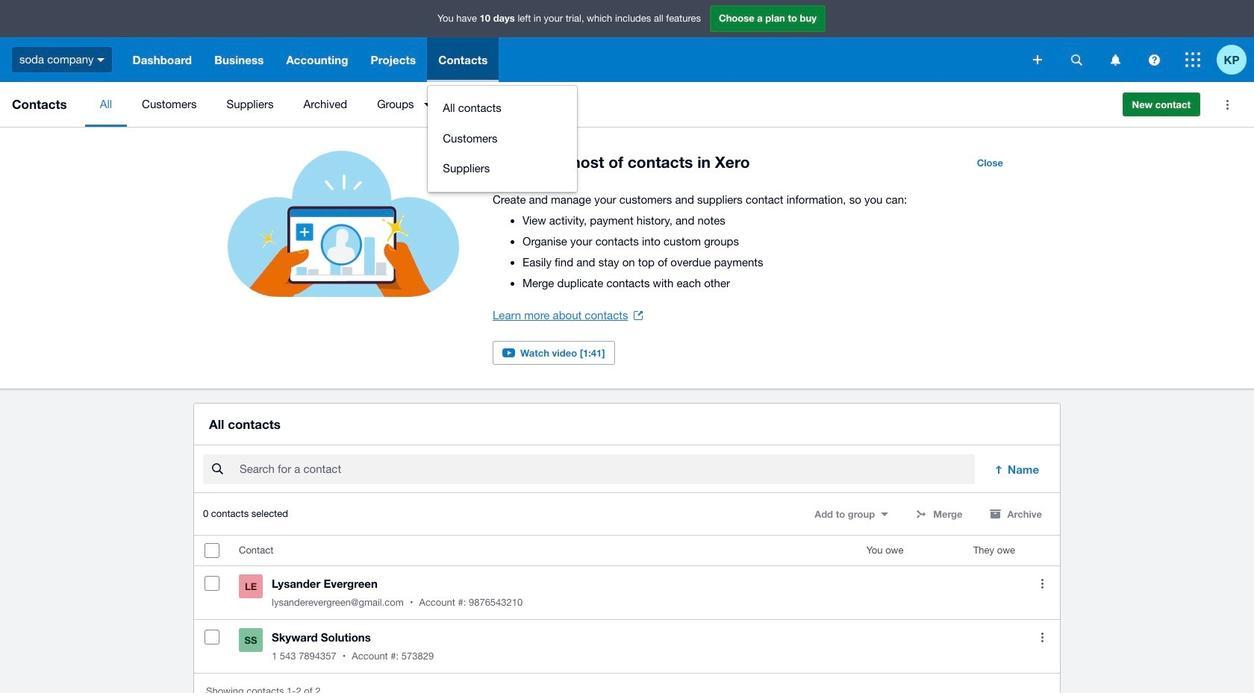 Task type: describe. For each thing, give the bounding box(es) containing it.
contact list table element
[[194, 536, 1060, 674]]

more row options image
[[1027, 623, 1057, 653]]

more row options image
[[1027, 569, 1057, 599]]

0 horizontal spatial svg image
[[1033, 55, 1042, 64]]

Search for a contact field
[[238, 456, 975, 484]]



Task type: locate. For each thing, give the bounding box(es) containing it.
menu
[[85, 82, 1110, 127]]

list box
[[428, 86, 577, 192]]

svg image
[[1185, 52, 1200, 67], [1071, 54, 1082, 65], [1148, 54, 1160, 65], [97, 58, 105, 62]]

banner
[[0, 0, 1254, 192]]

1 horizontal spatial svg image
[[1110, 54, 1120, 65]]

svg image
[[1110, 54, 1120, 65], [1033, 55, 1042, 64]]

actions menu image
[[1212, 90, 1242, 119]]

group
[[428, 86, 577, 191]]



Task type: vqa. For each thing, say whether or not it's contained in the screenshot.
svg image
yes



